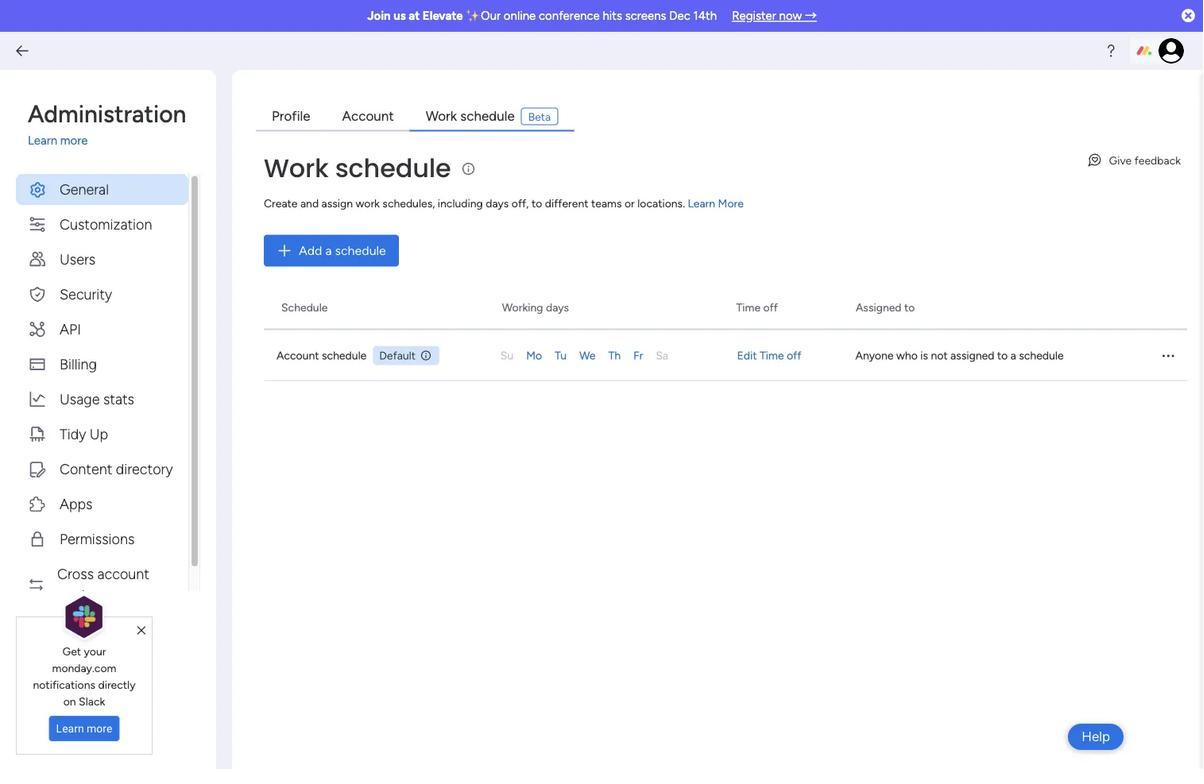 Task type: vqa. For each thing, say whether or not it's contained in the screenshot.
select product icon
no



Task type: locate. For each thing, give the bounding box(es) containing it.
give feedback
[[1109, 153, 1181, 167]]

grid containing schedule
[[261, 286, 1188, 760]]

customization button
[[16, 209, 188, 240]]

1 vertical spatial work
[[264, 150, 329, 186]]

more inside learn more button
[[87, 722, 112, 735]]

register now →
[[732, 9, 817, 23]]

grid
[[261, 286, 1188, 760]]

anyone
[[856, 349, 894, 362]]

row containing schedule
[[261, 286, 1188, 330]]

time inside button
[[760, 349, 784, 362]]

1 horizontal spatial work
[[426, 108, 457, 124]]

schedule left 'default'
[[322, 349, 367, 362]]

0 horizontal spatial days
[[486, 197, 509, 210]]

to
[[532, 197, 542, 210], [905, 300, 915, 314], [998, 349, 1008, 362]]

hits
[[603, 9, 622, 23]]

usage stats button
[[16, 384, 188, 415]]

not
[[931, 349, 948, 362]]

learn more button
[[49, 716, 120, 742]]

2 horizontal spatial to
[[998, 349, 1008, 362]]

off
[[764, 300, 778, 314], [787, 349, 802, 362]]

back to workspace image
[[14, 43, 30, 59]]

1 horizontal spatial days
[[546, 300, 569, 314]]

0 vertical spatial account
[[342, 108, 394, 124]]

→
[[805, 9, 817, 23]]

apps button
[[16, 489, 188, 520]]

time up edit
[[737, 300, 761, 314]]

0 horizontal spatial a
[[325, 243, 332, 258]]

to right assigned
[[998, 349, 1008, 362]]

work
[[356, 197, 380, 210]]

content directory button
[[16, 454, 188, 485]]

off up edit time off
[[764, 300, 778, 314]]

work schedule up the work
[[264, 150, 451, 186]]

work schedule
[[426, 108, 515, 124], [264, 150, 451, 186]]

a
[[325, 243, 332, 258], [1011, 349, 1017, 362]]

0 vertical spatial more
[[60, 134, 88, 148]]

give
[[1109, 153, 1132, 167]]

schedule down the work
[[335, 243, 386, 258]]

a right assigned
[[1011, 349, 1017, 362]]

days left off,
[[486, 197, 509, 210]]

get
[[62, 645, 81, 658]]

days
[[486, 197, 509, 210], [546, 300, 569, 314]]

usage
[[60, 390, 100, 407]]

0 vertical spatial time
[[737, 300, 761, 314]]

learn left 'more' at right top
[[688, 197, 716, 210]]

1 vertical spatial a
[[1011, 349, 1017, 362]]

row
[[261, 286, 1188, 330], [264, 330, 1188, 381]]

su
[[501, 349, 514, 362]]

learn down administration
[[28, 134, 57, 148]]

register now → link
[[732, 9, 817, 23]]

0 horizontal spatial off
[[764, 300, 778, 314]]

assigned
[[856, 300, 902, 314]]

1 vertical spatial learn
[[688, 197, 716, 210]]

time
[[737, 300, 761, 314], [760, 349, 784, 362]]

account
[[97, 565, 149, 582]]

1 vertical spatial off
[[787, 349, 802, 362]]

dec
[[670, 9, 691, 23]]

1 vertical spatial time
[[760, 349, 784, 362]]

more down administration
[[60, 134, 88, 148]]

more down slack
[[87, 722, 112, 735]]

account right profile
[[342, 108, 394, 124]]

0 vertical spatial off
[[764, 300, 778, 314]]

assigned to
[[856, 300, 915, 314]]

we
[[580, 349, 596, 362]]

working days
[[502, 300, 569, 314]]

usage stats
[[60, 390, 134, 407]]

directory
[[116, 460, 173, 477]]

a inside button
[[325, 243, 332, 258]]

account for account
[[342, 108, 394, 124]]

who
[[897, 349, 918, 362]]

work up and
[[264, 150, 329, 186]]

join us at elevate ✨ our online conference hits screens dec 14th
[[367, 9, 717, 23]]

to right the assigned
[[905, 300, 915, 314]]

1 vertical spatial account
[[277, 349, 319, 362]]

account inside row
[[277, 349, 319, 362]]

0 horizontal spatial account
[[277, 349, 319, 362]]

up
[[90, 425, 108, 442]]

edit
[[737, 349, 757, 362]]

account down schedule
[[277, 349, 319, 362]]

0 vertical spatial work schedule
[[426, 108, 515, 124]]

a right add
[[325, 243, 332, 258]]

1 horizontal spatial to
[[905, 300, 915, 314]]

learn
[[28, 134, 57, 148], [688, 197, 716, 210], [56, 722, 84, 735]]

1 horizontal spatial off
[[787, 349, 802, 362]]

0 vertical spatial a
[[325, 243, 332, 258]]

14th
[[694, 9, 717, 23]]

work schedule left 'beta' on the top of page
[[426, 108, 515, 124]]

work right account link
[[426, 108, 457, 124]]

time off
[[737, 300, 778, 314]]

time right edit
[[760, 349, 784, 362]]

off right edit
[[787, 349, 802, 362]]

help
[[1082, 729, 1111, 745]]

cross account copier button
[[16, 558, 188, 611]]

0 vertical spatial learn
[[28, 134, 57, 148]]

row down time off
[[264, 330, 1188, 381]]

profile
[[272, 108, 311, 124]]

1 vertical spatial to
[[905, 300, 915, 314]]

to right off,
[[532, 197, 542, 210]]

create and assign work schedules, including days off, to different teams or locations. learn more
[[264, 197, 744, 210]]

including
[[438, 197, 483, 210]]

learn more link
[[688, 197, 744, 210]]

schedules,
[[383, 197, 435, 210]]

api button
[[16, 314, 188, 345]]

security button
[[16, 279, 188, 310]]

row up edit
[[261, 286, 1188, 330]]

1 vertical spatial work schedule
[[264, 150, 451, 186]]

1 horizontal spatial a
[[1011, 349, 1017, 362]]

2 vertical spatial learn
[[56, 722, 84, 735]]

api
[[60, 320, 81, 337]]

menu image
[[1161, 348, 1177, 364]]

learn inside 'administration learn more'
[[28, 134, 57, 148]]

your
[[84, 645, 106, 658]]

days right working
[[546, 300, 569, 314]]

get your monday.com notifications directly on slack
[[33, 645, 136, 708]]

days inside row
[[546, 300, 569, 314]]

assign
[[322, 197, 353, 210]]

1 vertical spatial more
[[87, 722, 112, 735]]

more
[[60, 134, 88, 148], [87, 722, 112, 735]]

1 horizontal spatial account
[[342, 108, 394, 124]]

learn down "on"
[[56, 722, 84, 735]]

✨
[[466, 9, 478, 23]]

off inside button
[[787, 349, 802, 362]]

account schedule
[[277, 349, 367, 362]]

default
[[379, 349, 416, 362]]

1 vertical spatial days
[[546, 300, 569, 314]]

0 vertical spatial to
[[532, 197, 542, 210]]



Task type: describe. For each thing, give the bounding box(es) containing it.
users
[[60, 250, 95, 268]]

0 horizontal spatial work
[[264, 150, 329, 186]]

add a schedule button
[[264, 235, 399, 267]]

administration learn more
[[28, 99, 186, 148]]

on
[[63, 695, 76, 708]]

and
[[300, 197, 319, 210]]

edit time off button
[[737, 347, 856, 364]]

tidy
[[60, 425, 86, 442]]

permissions button
[[16, 523, 188, 554]]

working
[[502, 300, 543, 314]]

general button
[[16, 174, 188, 205]]

teams
[[591, 197, 622, 210]]

2 vertical spatial to
[[998, 349, 1008, 362]]

register
[[732, 9, 777, 23]]

learn more link
[[28, 132, 200, 150]]

fr
[[634, 349, 643, 362]]

anyone who is not assigned to a schedule
[[856, 349, 1064, 362]]

conference
[[539, 9, 600, 23]]

slack
[[79, 695, 105, 708]]

dapulse x slim image
[[137, 624, 145, 638]]

help image
[[1103, 43, 1119, 59]]

general
[[60, 180, 109, 198]]

th
[[609, 349, 621, 362]]

us
[[394, 9, 406, 23]]

kendall parks image
[[1159, 38, 1184, 64]]

at
[[409, 9, 420, 23]]

schedule left 'beta' on the top of page
[[461, 108, 515, 124]]

billing
[[60, 355, 97, 372]]

help button
[[1069, 724, 1124, 750]]

or
[[625, 197, 635, 210]]

online
[[504, 9, 536, 23]]

0 vertical spatial work
[[426, 108, 457, 124]]

account for account schedule
[[277, 349, 319, 362]]

cross account copier
[[57, 565, 149, 604]]

create
[[264, 197, 298, 210]]

off,
[[512, 197, 529, 210]]

schedule inside button
[[335, 243, 386, 258]]

learn inside button
[[56, 722, 84, 735]]

security
[[60, 285, 112, 302]]

elevate
[[423, 9, 463, 23]]

apps
[[60, 495, 93, 512]]

add a schedule
[[299, 243, 386, 258]]

administration
[[28, 99, 186, 128]]

sa
[[656, 349, 669, 362]]

0 vertical spatial days
[[486, 197, 509, 210]]

0 horizontal spatial to
[[532, 197, 542, 210]]

assigned
[[951, 349, 995, 362]]

mo
[[526, 349, 542, 362]]

permissions
[[60, 530, 135, 547]]

users button
[[16, 244, 188, 275]]

billing button
[[16, 349, 188, 380]]

cross
[[57, 565, 94, 582]]

schedule up schedules, at the left top of page
[[335, 150, 451, 186]]

now
[[779, 9, 802, 23]]

more
[[718, 197, 744, 210]]

more inside 'administration learn more'
[[60, 134, 88, 148]]

tidy up button
[[16, 419, 188, 450]]

tu
[[555, 349, 567, 362]]

beta
[[528, 110, 551, 123]]

give feedback button
[[1081, 147, 1188, 173]]

locations.
[[638, 197, 685, 210]]

feedback
[[1135, 153, 1181, 167]]

account link
[[326, 102, 410, 132]]

learn more
[[56, 722, 112, 735]]

is
[[921, 349, 929, 362]]

customization
[[60, 215, 152, 233]]

different
[[545, 197, 589, 210]]

stats
[[103, 390, 134, 407]]

edit time off
[[737, 349, 802, 362]]

profile link
[[256, 102, 326, 132]]

join
[[367, 9, 391, 23]]

copier
[[57, 587, 97, 604]]

schedule right assigned
[[1019, 349, 1064, 362]]

row containing account schedule
[[264, 330, 1188, 381]]

content directory
[[60, 460, 173, 477]]

notifications
[[33, 678, 95, 691]]

default element
[[373, 346, 440, 365]]

our
[[481, 9, 501, 23]]

directly
[[98, 678, 136, 691]]

tidy up
[[60, 425, 108, 442]]



